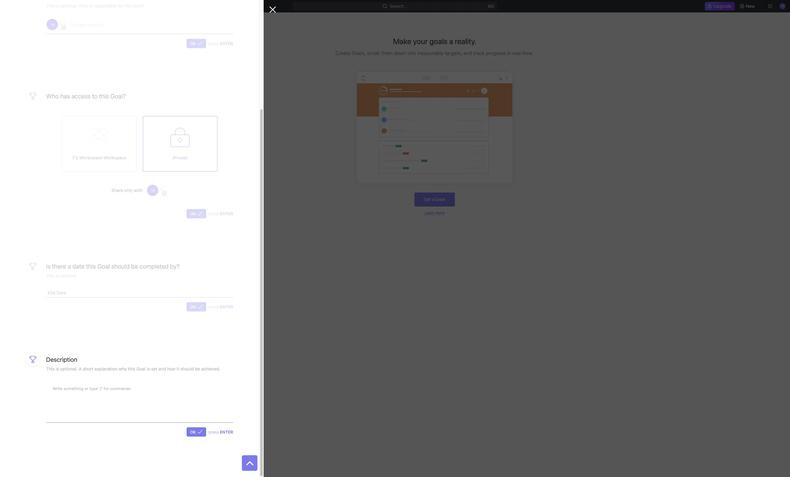 Task type: locate. For each thing, give the bounding box(es) containing it.
2 horizontal spatial goal
[[436, 197, 445, 202]]

1 horizontal spatial should
[[180, 367, 194, 372]]

1 horizontal spatial be
[[195, 367, 200, 372]]

enter for 3rd ok button from the bottom
[[220, 211, 233, 216]]

press enter for 1st ok button from the bottom
[[209, 430, 233, 435]]

dialog containing who has access to this goal?
[[0, 0, 276, 478]]

3 enter from the top
[[220, 305, 233, 310]]

1 horizontal spatial this
[[99, 93, 109, 100]]

goal
[[436, 197, 445, 202], [97, 263, 110, 270], [136, 367, 146, 372]]

4 press enter from the top
[[209, 430, 233, 435]]

time.
[[523, 50, 534, 56]]

date
[[72, 263, 85, 270]]

1 vertical spatial should
[[180, 367, 194, 372]]

press enter for 3rd ok button from the bottom
[[209, 211, 233, 216]]

who
[[46, 93, 59, 100]]

0 vertical spatial and
[[464, 50, 472, 56]]

2 ok from the top
[[190, 211, 196, 216]]

upgrade
[[714, 3, 732, 9]]

more
[[436, 211, 445, 215]]

2 ok button from the top
[[187, 209, 206, 219]]

them
[[381, 50, 393, 56]]

ok button
[[187, 39, 206, 48], [187, 209, 206, 219], [187, 303, 206, 312], [187, 428, 206, 437]]

choose owner(s)
[[70, 22, 105, 27]]

goal right set in the right of the page
[[436, 197, 445, 202]]

learn
[[425, 211, 435, 215]]

ok for 1st ok button from the bottom
[[190, 430, 196, 435]]

0 horizontal spatial a
[[68, 263, 71, 270]]

1 press enter from the top
[[209, 41, 233, 46]]

1 vertical spatial be
[[195, 367, 200, 372]]

3 press from the top
[[209, 305, 219, 310]]

ok for 3rd ok button from the bottom
[[190, 211, 196, 216]]

workspace
[[79, 155, 102, 160], [103, 155, 126, 160]]

dialog
[[0, 0, 276, 478]]

down
[[394, 50, 406, 56]]

1 horizontal spatial workspace
[[103, 155, 126, 160]]

upgrade link
[[705, 2, 735, 11]]

it
[[177, 367, 179, 372]]

set
[[151, 367, 157, 372]]

is left set
[[147, 367, 150, 372]]

3 ok button from the top
[[187, 303, 206, 312]]

1 vertical spatial and
[[159, 367, 166, 372]]

1 vertical spatial goal
[[97, 263, 110, 270]]

3 ok from the top
[[190, 305, 196, 310]]

2 enter from the top
[[220, 211, 233, 216]]

goal?
[[110, 93, 126, 100]]

search...
[[390, 3, 408, 9]]

explanation
[[94, 367, 118, 372]]

enter for 1st ok button from the top of the page
[[220, 41, 233, 46]]

ok for 1st ok button from the top of the page
[[190, 41, 196, 46]]

2 horizontal spatial this
[[128, 367, 135, 372]]

2 vertical spatial goal
[[136, 367, 146, 372]]

has
[[60, 93, 70, 100]]

is
[[46, 263, 51, 270]]

set a goal
[[424, 197, 445, 202]]

goal left set
[[136, 367, 146, 372]]

0 horizontal spatial and
[[159, 367, 166, 372]]

be
[[131, 263, 138, 270], [195, 367, 200, 372]]

this
[[99, 93, 109, 100], [86, 263, 96, 270], [128, 367, 135, 372]]

this for date
[[86, 263, 96, 270]]

0 horizontal spatial is
[[56, 367, 59, 372]]

press enter for 1st ok button from the top of the page
[[209, 41, 233, 46]]

ok
[[190, 41, 196, 46], [190, 211, 196, 216], [190, 305, 196, 310], [190, 430, 196, 435]]

be left completed
[[131, 263, 138, 270]]

this right date
[[86, 263, 96, 270]]

and right set
[[159, 367, 166, 372]]

is
[[56, 367, 59, 372], [147, 367, 150, 372]]

create goals, break them down into measurable targets, and track progress in real-time.
[[335, 50, 534, 56]]

1 ok from the top
[[190, 41, 196, 46]]

a right set in the right of the page
[[432, 197, 435, 202]]

2 vertical spatial this
[[128, 367, 135, 372]]

0 vertical spatial goal
[[436, 197, 445, 202]]

4 enter from the top
[[220, 430, 233, 435]]

0 horizontal spatial workspace
[[79, 155, 102, 160]]

should
[[111, 263, 130, 270], [180, 367, 194, 372]]

a up targets,
[[449, 37, 453, 46]]

by?
[[170, 263, 180, 270]]

0 vertical spatial a
[[449, 37, 453, 46]]

and
[[464, 50, 472, 56], [159, 367, 166, 372]]

press enter
[[209, 41, 233, 46], [209, 211, 233, 216], [209, 305, 233, 310], [209, 430, 233, 435]]

this right why
[[128, 367, 135, 372]]

with:
[[134, 188, 143, 193]]

3 press enter from the top
[[209, 305, 233, 310]]

a
[[449, 37, 453, 46], [432, 197, 435, 202], [68, 263, 71, 270]]

1 horizontal spatial is
[[147, 367, 150, 372]]

is right this
[[56, 367, 59, 372]]

ok for 3rd ok button
[[190, 305, 196, 310]]

1 enter from the top
[[220, 41, 233, 46]]

learn more link
[[425, 211, 445, 215]]

1 horizontal spatial goal
[[136, 367, 146, 372]]

0 horizontal spatial be
[[131, 263, 138, 270]]

break
[[367, 50, 380, 56]]

measurable
[[417, 50, 444, 56]]

4 ok from the top
[[190, 430, 196, 435]]

private
[[173, 155, 187, 160]]

short
[[83, 367, 93, 372]]

0 horizontal spatial goal
[[97, 263, 110, 270]]

0 vertical spatial this
[[99, 93, 109, 100]]

1 vertical spatial this
[[86, 263, 96, 270]]

press
[[209, 41, 219, 46], [209, 211, 219, 216], [209, 305, 219, 310], [209, 430, 219, 435]]

0 horizontal spatial should
[[111, 263, 130, 270]]

to
[[92, 93, 98, 100]]

1 ok button from the top
[[187, 39, 206, 48]]

and inside description this is optional. a short explanation why this goal is set and how it should be achieved.
[[159, 367, 166, 372]]

and left the track at top
[[464, 50, 472, 56]]

targets,
[[445, 50, 462, 56]]

there
[[52, 263, 66, 270]]

this for to
[[99, 93, 109, 100]]

1 horizontal spatial and
[[464, 50, 472, 56]]

0 horizontal spatial this
[[86, 263, 96, 270]]

this right to
[[99, 93, 109, 100]]

share only with:
[[112, 188, 143, 193]]

be left achieved.
[[195, 367, 200, 372]]

be inside description this is optional. a short explanation why this goal is set and how it should be achieved.
[[195, 367, 200, 372]]

achieved.
[[201, 367, 221, 372]]

a left date
[[68, 263, 71, 270]]

2 press enter from the top
[[209, 211, 233, 216]]

progress
[[486, 50, 506, 56]]

goal right date
[[97, 263, 110, 270]]

1 vertical spatial a
[[432, 197, 435, 202]]

tree
[[2, 129, 76, 213]]

sidebar navigation
[[0, 12, 79, 478]]

only
[[124, 188, 133, 193]]

owner(s)
[[87, 22, 105, 27]]

enter
[[220, 41, 233, 46], [220, 211, 233, 216], [220, 305, 233, 310], [220, 430, 233, 435]]



Task type: describe. For each thing, give the bounding box(es) containing it.
2 horizontal spatial a
[[449, 37, 453, 46]]

a
[[79, 367, 82, 372]]

make
[[393, 37, 411, 46]]

2 workspace from the left
[[103, 155, 126, 160]]

0 vertical spatial be
[[131, 263, 138, 270]]

reality.
[[455, 37, 476, 46]]

track
[[473, 50, 485, 56]]

access
[[72, 93, 91, 100]]

new
[[746, 3, 755, 9]]

1 press from the top
[[209, 41, 219, 46]]

your
[[413, 37, 428, 46]]

enter for 1st ok button from the bottom
[[220, 430, 233, 435]]

2 is from the left
[[147, 367, 150, 372]]

description this is optional. a short explanation why this goal is set and how it should be achieved.
[[46, 356, 221, 372]]

goal inside description this is optional. a short explanation why this goal is set and how it should be achieved.
[[136, 367, 146, 372]]

goals
[[429, 37, 448, 46]]

enter for 3rd ok button
[[220, 305, 233, 310]]

create
[[335, 50, 350, 56]]

4 press from the top
[[209, 430, 219, 435]]

should inside description this is optional. a short explanation why this goal is set and how it should be achieved.
[[180, 367, 194, 372]]

real-
[[512, 50, 523, 56]]

press enter for 3rd ok button
[[209, 305, 233, 310]]

2 vertical spatial a
[[68, 263, 71, 270]]

how
[[167, 367, 176, 372]]

make your goals a reality.
[[393, 37, 476, 46]]

goals,
[[352, 50, 366, 56]]

tree inside sidebar navigation
[[2, 129, 76, 213]]

1 is from the left
[[56, 367, 59, 372]]

into
[[408, 50, 416, 56]]

0 vertical spatial should
[[111, 263, 130, 270]]

new button
[[737, 1, 759, 11]]

this
[[46, 367, 55, 372]]

4 ok button from the top
[[187, 428, 206, 437]]

this inside description this is optional. a short explanation why this goal is set and how it should be achieved.
[[128, 367, 135, 372]]

description
[[46, 356, 77, 364]]

share
[[112, 188, 123, 193]]

t's
[[72, 155, 78, 160]]

set
[[424, 197, 431, 202]]

is there a date this goal should be completed by?
[[46, 263, 180, 270]]

who has access to this goal?
[[46, 93, 126, 100]]

why
[[119, 367, 127, 372]]

learn more
[[425, 211, 445, 215]]

completed
[[140, 263, 169, 270]]

1 horizontal spatial a
[[432, 197, 435, 202]]

in
[[507, 50, 511, 56]]

1 workspace from the left
[[79, 155, 102, 160]]

2 press from the top
[[209, 211, 219, 216]]

optional.
[[60, 367, 78, 372]]

choose
[[70, 22, 86, 27]]

t's workspace workspace
[[72, 155, 126, 160]]

⌘k
[[488, 3, 495, 9]]



Task type: vqa. For each thing, say whether or not it's contained in the screenshot.
how
yes



